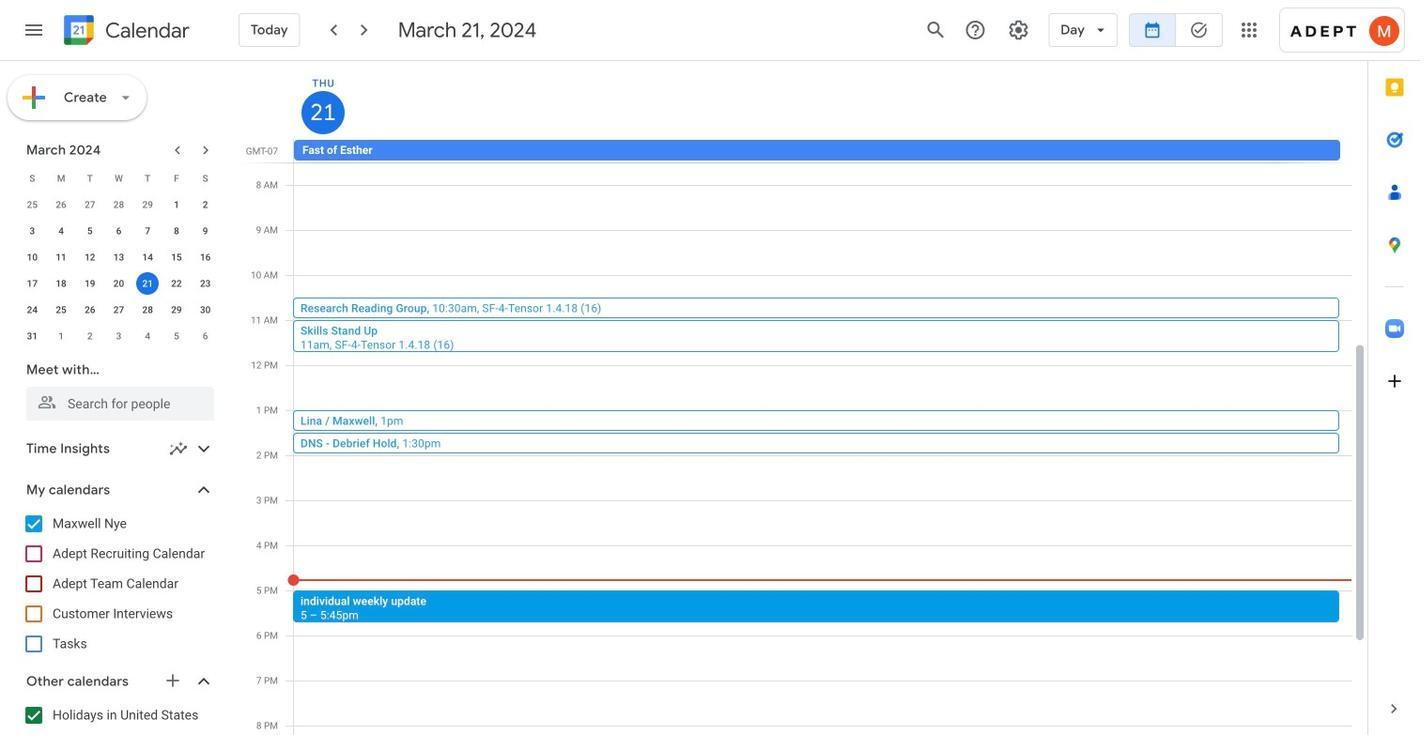 Task type: locate. For each thing, give the bounding box(es) containing it.
28 element
[[136, 299, 159, 321]]

30 element
[[194, 299, 217, 321]]

7 element
[[136, 220, 159, 242]]

None search field
[[0, 353, 233, 421]]

6 element
[[108, 220, 130, 242]]

16 element
[[194, 246, 217, 269]]

thursday, march 21, today element
[[301, 91, 345, 134]]

add other calendars image
[[163, 672, 182, 690]]

17 element
[[21, 272, 44, 295]]

cell
[[133, 270, 162, 297]]

grid
[[240, 61, 1367, 735]]

calendar element
[[60, 11, 190, 53]]

1 element
[[165, 193, 188, 216]]

row
[[286, 140, 1367, 162], [18, 165, 220, 192], [18, 192, 220, 218], [18, 218, 220, 244], [18, 244, 220, 270], [18, 270, 220, 297], [18, 297, 220, 323], [18, 323, 220, 349]]

heading
[[101, 19, 190, 42]]

9 element
[[194, 220, 217, 242]]

other calendars list
[[4, 701, 233, 735]]

april 6 element
[[194, 325, 217, 348]]

10 element
[[21, 246, 44, 269]]

25 element
[[50, 299, 72, 321]]

24 element
[[21, 299, 44, 321]]

14 element
[[136, 246, 159, 269]]

13 element
[[108, 246, 130, 269]]

my calendars list
[[4, 509, 233, 659]]

4 element
[[50, 220, 72, 242]]

row group
[[18, 192, 220, 349]]

tab list
[[1368, 61, 1420, 683]]

april 3 element
[[108, 325, 130, 348]]

april 1 element
[[50, 325, 72, 348]]

26 element
[[79, 299, 101, 321]]

19 element
[[79, 272, 101, 295]]



Task type: vqa. For each thing, say whether or not it's contained in the screenshot.
"for"
no



Task type: describe. For each thing, give the bounding box(es) containing it.
15 element
[[165, 246, 188, 269]]

february 26 element
[[50, 193, 72, 216]]

february 27 element
[[79, 193, 101, 216]]

29 element
[[165, 299, 188, 321]]

3 element
[[21, 220, 44, 242]]

cell inside march 2024 grid
[[133, 270, 162, 297]]

february 29 element
[[136, 193, 159, 216]]

8 element
[[165, 220, 188, 242]]

5 element
[[79, 220, 101, 242]]

2 element
[[194, 193, 217, 216]]

12 element
[[79, 246, 101, 269]]

11 element
[[50, 246, 72, 269]]

heading inside calendar element
[[101, 19, 190, 42]]

31 element
[[21, 325, 44, 348]]

Search for people to meet text field
[[38, 387, 203, 421]]

20 element
[[108, 272, 130, 295]]

march 2024 grid
[[18, 165, 220, 349]]

settings menu image
[[1007, 19, 1030, 41]]

april 5 element
[[165, 325, 188, 348]]

27 element
[[108, 299, 130, 321]]

21, today element
[[136, 272, 159, 295]]

main drawer image
[[23, 19, 45, 41]]

february 25 element
[[21, 193, 44, 216]]

april 4 element
[[136, 325, 159, 348]]

february 28 element
[[108, 193, 130, 216]]

22 element
[[165, 272, 188, 295]]

18 element
[[50, 272, 72, 295]]

23 element
[[194, 272, 217, 295]]

april 2 element
[[79, 325, 101, 348]]



